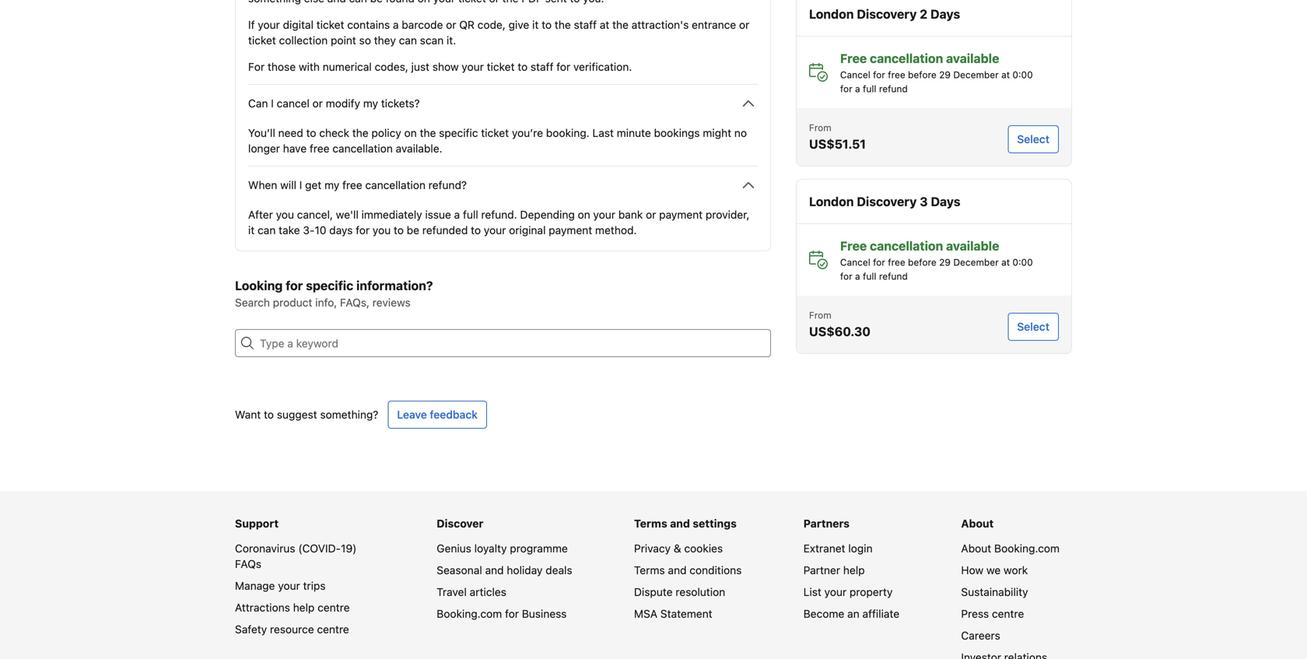 Task type: locate. For each thing, give the bounding box(es) containing it.
about up 'how'
[[962, 542, 992, 555]]

a up from us$60.30
[[855, 271, 861, 282]]

1 vertical spatial from
[[809, 310, 832, 321]]

0 vertical spatial i
[[271, 97, 274, 110]]

statement
[[661, 608, 713, 620]]

help down trips
[[293, 601, 315, 614]]

1 vertical spatial free cancellation available cancel for free before 29 december at 0:00 for a full refund
[[841, 239, 1033, 282]]

0 vertical spatial can
[[399, 34, 417, 47]]

2 free from the top
[[841, 239, 867, 253]]

0 horizontal spatial my
[[325, 179, 340, 191]]

before for 2
[[908, 69, 937, 80]]

for up "product"
[[286, 278, 303, 293]]

0 vertical spatial about
[[962, 517, 994, 530]]

0 vertical spatial help
[[844, 564, 865, 577]]

discovery left 2
[[857, 7, 917, 21]]

1 vertical spatial select button
[[1008, 313, 1059, 341]]

barcode
[[402, 18, 443, 31]]

1 horizontal spatial on
[[578, 208, 591, 221]]

with
[[299, 60, 320, 73]]

before for 3
[[908, 257, 937, 268]]

1 vertical spatial my
[[325, 179, 340, 191]]

1 vertical spatial help
[[293, 601, 315, 614]]

sustainability
[[962, 586, 1029, 599]]

last
[[593, 126, 614, 139]]

a inside 'after you cancel, we'll immediately issue a full refund. depending on your bank or payment provider, it can take 3-10 days for you to be refunded to your original payment method.'
[[454, 208, 460, 221]]

2 london from the top
[[809, 194, 854, 209]]

0 vertical spatial payment
[[659, 208, 703, 221]]

0 vertical spatial from
[[809, 122, 832, 133]]

list your property
[[804, 586, 893, 599]]

ticket up point
[[317, 18, 344, 31]]

terms for terms and conditions
[[634, 564, 665, 577]]

for left business
[[505, 608, 519, 620]]

and down loyalty
[[485, 564, 504, 577]]

1 horizontal spatial payment
[[659, 208, 703, 221]]

you
[[276, 208, 294, 221], [373, 224, 391, 237]]

2 free cancellation available cancel for free before 29 december at 0:00 for a full refund from the top
[[841, 239, 1033, 282]]

refund down london discovery 2 days
[[879, 83, 908, 94]]

0 vertical spatial my
[[363, 97, 378, 110]]

0 vertical spatial select
[[1018, 133, 1050, 146]]

can inside "if your digital ticket contains a barcode or qr code, give it to the staff at the attraction's entrance or ticket collection point so they can scan it."
[[399, 34, 417, 47]]

msa statement
[[634, 608, 713, 620]]

contains
[[347, 18, 390, 31]]

the up available.
[[420, 126, 436, 139]]

december
[[954, 69, 999, 80], [954, 257, 999, 268]]

1 vertical spatial at
[[1002, 69, 1010, 80]]

2 0:00 from the top
[[1013, 257, 1033, 268]]

0 vertical spatial december
[[954, 69, 999, 80]]

something?
[[320, 408, 379, 421]]

1 vertical spatial refund
[[879, 271, 908, 282]]

so
[[359, 34, 371, 47]]

0 vertical spatial available
[[947, 51, 1000, 66]]

free up we'll
[[343, 179, 362, 191]]

0 horizontal spatial specific
[[306, 278, 354, 293]]

to inside "if your digital ticket contains a barcode or qr code, give it to the staff at the attraction's entrance or ticket collection point so they can scan it."
[[542, 18, 552, 31]]

it.
[[447, 34, 456, 47]]

free cancellation available cancel for free before 29 december at 0:00 for a full refund
[[841, 51, 1033, 94], [841, 239, 1033, 282]]

centre right resource
[[317, 623, 349, 636]]

cancel up from us$51.51
[[841, 69, 871, 80]]

for
[[557, 60, 571, 73], [873, 69, 886, 80], [841, 83, 853, 94], [356, 224, 370, 237], [873, 257, 886, 268], [841, 271, 853, 282], [286, 278, 303, 293], [505, 608, 519, 620]]

on right "depending"
[[578, 208, 591, 221]]

1 select button from the top
[[1008, 125, 1059, 153]]

want
[[235, 408, 261, 421]]

0 vertical spatial london
[[809, 7, 854, 21]]

my right modify
[[363, 97, 378, 110]]

terms for terms and settings
[[634, 517, 668, 530]]

1 london from the top
[[809, 7, 854, 21]]

free down the london discovery 3 days
[[841, 239, 867, 253]]

2 vertical spatial at
[[1002, 257, 1010, 268]]

full up from us$60.30
[[863, 271, 877, 282]]

0 vertical spatial discovery
[[857, 7, 917, 21]]

for right days
[[356, 224, 370, 237]]

a up from us$51.51
[[855, 83, 861, 94]]

london
[[809, 7, 854, 21], [809, 194, 854, 209]]

safety
[[235, 623, 267, 636]]

for inside 'after you cancel, we'll immediately issue a full refund. depending on your bank or payment provider, it can take 3-10 days for you to be refunded to your original payment method.'
[[356, 224, 370, 237]]

1 select from the top
[[1018, 133, 1050, 146]]

from inside from us$60.30
[[809, 310, 832, 321]]

1 vertical spatial payment
[[549, 224, 593, 237]]

0 vertical spatial 0:00
[[1013, 69, 1033, 80]]

and for settings
[[670, 517, 690, 530]]

specific up available.
[[439, 126, 478, 139]]

take
[[279, 224, 300, 237]]

1 vertical spatial available
[[947, 239, 1000, 253]]

from up "us$60.30"
[[809, 310, 832, 321]]

1 horizontal spatial my
[[363, 97, 378, 110]]

0 vertical spatial you
[[276, 208, 294, 221]]

from us$51.51
[[809, 122, 866, 151]]

support
[[235, 517, 279, 530]]

cancellation down the 3
[[870, 239, 944, 253]]

staff inside "if your digital ticket contains a barcode or qr code, give it to the staff at the attraction's entrance or ticket collection point so they can scan it."
[[574, 18, 597, 31]]

1 vertical spatial full
[[463, 208, 478, 221]]

msa statement link
[[634, 608, 713, 620]]

0 vertical spatial it
[[532, 18, 539, 31]]

full for london discovery 3 days
[[863, 271, 877, 282]]

cancel up from us$60.30
[[841, 257, 871, 268]]

full
[[863, 83, 877, 94], [463, 208, 478, 221], [863, 271, 877, 282]]

travel articles
[[437, 586, 507, 599]]

want to suggest something?
[[235, 408, 379, 421]]

a up they
[[393, 18, 399, 31]]

free for london discovery 3 days
[[841, 239, 867, 253]]

1 discovery from the top
[[857, 7, 917, 21]]

Type a keyword field
[[254, 329, 771, 357]]

free down london discovery 2 days
[[841, 51, 867, 66]]

it inside 'after you cancel, we'll immediately issue a full refund. depending on your bank or payment provider, it can take 3-10 days for you to be refunded to your original payment method.'
[[248, 224, 255, 237]]

2 terms from the top
[[634, 564, 665, 577]]

centre down trips
[[318, 601, 350, 614]]

0 horizontal spatial i
[[271, 97, 274, 110]]

1 december from the top
[[954, 69, 999, 80]]

0 horizontal spatial on
[[404, 126, 417, 139]]

0 vertical spatial on
[[404, 126, 417, 139]]

trips
[[303, 580, 326, 592]]

product
[[273, 296, 312, 309]]

1 vertical spatial on
[[578, 208, 591, 221]]

free cancellation available cancel for free before 29 december at 0:00 for a full refund down the 3
[[841, 239, 1033, 282]]

your right show in the top left of the page
[[462, 60, 484, 73]]

1 vertical spatial december
[[954, 257, 999, 268]]

centre for safety resource centre
[[317, 623, 349, 636]]

you down immediately
[[373, 224, 391, 237]]

when will i get my free cancellation refund?
[[248, 179, 467, 191]]

free inside you'll need to check the policy on the specific ticket you're booking. last minute bookings might no longer have free cancellation available.
[[310, 142, 330, 155]]

0 vertical spatial 29
[[940, 69, 951, 80]]

0 vertical spatial cancel
[[841, 69, 871, 80]]

free cancellation available cancel for free before 29 december at 0:00 for a full refund down 2
[[841, 51, 1033, 94]]

0 horizontal spatial can
[[258, 224, 276, 237]]

about for about
[[962, 517, 994, 530]]

from inside from us$51.51
[[809, 122, 832, 133]]

full left refund.
[[463, 208, 478, 221]]

terms
[[634, 517, 668, 530], [634, 564, 665, 577]]

0 vertical spatial free
[[841, 51, 867, 66]]

3
[[920, 194, 928, 209]]

1 free from the top
[[841, 51, 867, 66]]

1 vertical spatial days
[[931, 194, 961, 209]]

1 vertical spatial discovery
[[857, 194, 917, 209]]

you'll
[[248, 126, 275, 139]]

1 vertical spatial before
[[908, 257, 937, 268]]

on inside 'after you cancel, we'll immediately issue a full refund. depending on your bank or payment provider, it can take 3-10 days for you to be refunded to your original payment method.'
[[578, 208, 591, 221]]

1 vertical spatial it
[[248, 224, 255, 237]]

days right 2
[[931, 7, 961, 21]]

and up privacy & cookies at bottom
[[670, 517, 690, 530]]

29 for london discovery 2 days
[[940, 69, 951, 80]]

at
[[600, 18, 610, 31], [1002, 69, 1010, 80], [1002, 257, 1010, 268]]

might
[[703, 126, 732, 139]]

0 vertical spatial free cancellation available cancel for free before 29 december at 0:00 for a full refund
[[841, 51, 1033, 94]]

specific up info,
[[306, 278, 354, 293]]

19)
[[341, 542, 357, 555]]

point
[[331, 34, 356, 47]]

it down after
[[248, 224, 255, 237]]

1 available from the top
[[947, 51, 1000, 66]]

i right the can
[[271, 97, 274, 110]]

leave feedback
[[397, 408, 478, 421]]

0 horizontal spatial payment
[[549, 224, 593, 237]]

a right issue
[[454, 208, 460, 221]]

1 vertical spatial london
[[809, 194, 854, 209]]

2 select button from the top
[[1008, 313, 1059, 341]]

1 vertical spatial terms
[[634, 564, 665, 577]]

29
[[940, 69, 951, 80], [940, 257, 951, 268]]

codes,
[[375, 60, 409, 73]]

london for london discovery 3 days
[[809, 194, 854, 209]]

2 available from the top
[[947, 239, 1000, 253]]

2 from from the top
[[809, 310, 832, 321]]

partner help link
[[804, 564, 865, 577]]

coronavirus
[[235, 542, 295, 555]]

for down the london discovery 3 days
[[873, 257, 886, 268]]

0 vertical spatial select button
[[1008, 125, 1059, 153]]

can i cancel or modify my tickets? button
[[248, 94, 758, 113]]

0 vertical spatial staff
[[574, 18, 597, 31]]

ticket down can i cancel or modify my tickets? dropdown button
[[481, 126, 509, 139]]

1 vertical spatial cancel
[[841, 257, 871, 268]]

dispute resolution
[[634, 586, 726, 599]]

1 horizontal spatial i
[[299, 179, 302, 191]]

on up available.
[[404, 126, 417, 139]]

2 about from the top
[[962, 542, 992, 555]]

you up take
[[276, 208, 294, 221]]

travel articles link
[[437, 586, 507, 599]]

to left be
[[394, 224, 404, 237]]

0 vertical spatial full
[[863, 83, 877, 94]]

full up from us$51.51
[[863, 83, 877, 94]]

about up about booking.com
[[962, 517, 994, 530]]

when
[[248, 179, 277, 191]]

attractions help centre
[[235, 601, 350, 614]]

2 cancel from the top
[[841, 257, 871, 268]]

terms down privacy
[[634, 564, 665, 577]]

to right give
[[542, 18, 552, 31]]

1 0:00 from the top
[[1013, 69, 1033, 80]]

1 cancel from the top
[[841, 69, 871, 80]]

your inside "if your digital ticket contains a barcode or qr code, give it to the staff at the attraction's entrance or ticket collection point so they can scan it."
[[258, 18, 280, 31]]

genius
[[437, 542, 472, 555]]

1 vertical spatial free
[[841, 239, 867, 253]]

cancellation down the policy
[[333, 142, 393, 155]]

discovery for 2
[[857, 7, 917, 21]]

cancellation inside you'll need to check the policy on the specific ticket you're booking. last minute bookings might no longer have free cancellation available.
[[333, 142, 393, 155]]

your right if
[[258, 18, 280, 31]]

longer
[[248, 142, 280, 155]]

1 horizontal spatial help
[[844, 564, 865, 577]]

free inside when will i get my free cancellation refund? "dropdown button"
[[343, 179, 362, 191]]

0 horizontal spatial it
[[248, 224, 255, 237]]

0 vertical spatial booking.com
[[995, 542, 1060, 555]]

us$60.30
[[809, 324, 871, 339]]

specific
[[439, 126, 478, 139], [306, 278, 354, 293]]

can
[[399, 34, 417, 47], [258, 224, 276, 237]]

get
[[305, 179, 322, 191]]

my right get
[[325, 179, 340, 191]]

select for london discovery 3 days
[[1018, 320, 1050, 333]]

1 horizontal spatial it
[[532, 18, 539, 31]]

refund for us$60.30
[[879, 271, 908, 282]]

0 horizontal spatial booking.com
[[437, 608, 502, 620]]

1 refund from the top
[[879, 83, 908, 94]]

it right give
[[532, 18, 539, 31]]

2 december from the top
[[954, 257, 999, 268]]

1 vertical spatial 0:00
[[1013, 257, 1033, 268]]

0 vertical spatial at
[[600, 18, 610, 31]]

discovery left the 3
[[857, 194, 917, 209]]

days
[[931, 7, 961, 21], [931, 194, 961, 209]]

to right need
[[306, 126, 316, 139]]

2 before from the top
[[908, 257, 937, 268]]

or right the bank
[[646, 208, 656, 221]]

free cancellation available cancel for free before 29 december at 0:00 for a full refund for 3
[[841, 239, 1033, 282]]

help up "list your property"
[[844, 564, 865, 577]]

booking.com up work
[[995, 542, 1060, 555]]

suggest
[[277, 408, 317, 421]]

faqs
[[235, 558, 262, 571]]

0 horizontal spatial you
[[276, 208, 294, 221]]

2 29 from the top
[[940, 257, 951, 268]]

terms up privacy
[[634, 517, 668, 530]]

1 before from the top
[[908, 69, 937, 80]]

staff up verification.
[[574, 18, 597, 31]]

from up us$51.51
[[809, 122, 832, 133]]

1 free cancellation available cancel for free before 29 december at 0:00 for a full refund from the top
[[841, 51, 1033, 94]]

and down the '&'
[[668, 564, 687, 577]]

before
[[908, 69, 937, 80], [908, 257, 937, 268]]

december for london discovery 2 days
[[954, 69, 999, 80]]

refund down the london discovery 3 days
[[879, 271, 908, 282]]

1 vertical spatial 29
[[940, 257, 951, 268]]

can inside 'after you cancel, we'll immediately issue a full refund. depending on your bank or payment provider, it can take 3-10 days for you to be refunded to your original payment method.'
[[258, 224, 276, 237]]

booking.com down travel articles
[[437, 608, 502, 620]]

discovery
[[857, 7, 917, 21], [857, 194, 917, 209]]

for those with numerical codes, just show your ticket to staff for verification.
[[248, 60, 632, 73]]

at inside "if your digital ticket contains a barcode or qr code, give it to the staff at the attraction's entrance or ticket collection point so they can scan it."
[[600, 18, 610, 31]]

deals
[[546, 564, 573, 577]]

1 vertical spatial select
[[1018, 320, 1050, 333]]

full for london discovery 2 days
[[863, 83, 877, 94]]

partners
[[804, 517, 850, 530]]

1 horizontal spatial staff
[[574, 18, 597, 31]]

1 vertical spatial i
[[299, 179, 302, 191]]

1 horizontal spatial can
[[399, 34, 417, 47]]

the left attraction's
[[613, 18, 629, 31]]

1 horizontal spatial booking.com
[[995, 542, 1060, 555]]

to
[[542, 18, 552, 31], [518, 60, 528, 73], [306, 126, 316, 139], [394, 224, 404, 237], [471, 224, 481, 237], [264, 408, 274, 421]]

on inside you'll need to check the policy on the specific ticket you're booking. last minute bookings might no longer have free cancellation available.
[[404, 126, 417, 139]]

1 vertical spatial can
[[258, 224, 276, 237]]

payment left provider,
[[659, 208, 703, 221]]

available for london discovery 2 days
[[947, 51, 1000, 66]]

1 vertical spatial about
[[962, 542, 992, 555]]

0 vertical spatial days
[[931, 7, 961, 21]]

1 horizontal spatial specific
[[439, 126, 478, 139]]

0 vertical spatial specific
[[439, 126, 478, 139]]

0 vertical spatial before
[[908, 69, 937, 80]]

you're
[[512, 126, 543, 139]]

help for attractions
[[293, 601, 315, 614]]

before down the 3
[[908, 257, 937, 268]]

free down check
[[310, 142, 330, 155]]

how we work link
[[962, 564, 1028, 577]]

or
[[446, 18, 457, 31], [739, 18, 750, 31], [313, 97, 323, 110], [646, 208, 656, 221]]

1 horizontal spatial you
[[373, 224, 391, 237]]

seasonal and holiday deals
[[437, 564, 573, 577]]

2 discovery from the top
[[857, 194, 917, 209]]

dispute
[[634, 586, 673, 599]]

1 from from the top
[[809, 122, 832, 133]]

or up it.
[[446, 18, 457, 31]]

payment down "depending"
[[549, 224, 593, 237]]

the right give
[[555, 18, 571, 31]]

cancellation up immediately
[[365, 179, 426, 191]]

help for partner
[[844, 564, 865, 577]]

days right the 3
[[931, 194, 961, 209]]

i right will
[[299, 179, 302, 191]]

0 vertical spatial refund
[[879, 83, 908, 94]]

2 vertical spatial full
[[863, 271, 877, 282]]

0 horizontal spatial help
[[293, 601, 315, 614]]

before down 2
[[908, 69, 937, 80]]

2 select from the top
[[1018, 320, 1050, 333]]

i inside dropdown button
[[271, 97, 274, 110]]

your down refund.
[[484, 224, 506, 237]]

days for london discovery 2 days
[[931, 7, 961, 21]]

can down after
[[258, 224, 276, 237]]

1 vertical spatial you
[[373, 224, 391, 237]]

0 vertical spatial terms
[[634, 517, 668, 530]]

staff up can i cancel or modify my tickets? dropdown button
[[531, 60, 554, 73]]

1 29 from the top
[[940, 69, 951, 80]]

0 horizontal spatial staff
[[531, 60, 554, 73]]

1 about from the top
[[962, 517, 994, 530]]

and for conditions
[[668, 564, 687, 577]]

cancel
[[277, 97, 310, 110]]

or right cancel
[[313, 97, 323, 110]]

centre for attractions help centre
[[318, 601, 350, 614]]

available for london discovery 3 days
[[947, 239, 1000, 253]]

cancellation inside "dropdown button"
[[365, 179, 426, 191]]

2 refund from the top
[[879, 271, 908, 282]]

1 terms from the top
[[634, 517, 668, 530]]

entrance
[[692, 18, 737, 31]]

about
[[962, 517, 994, 530], [962, 542, 992, 555]]

1 vertical spatial specific
[[306, 278, 354, 293]]

help
[[844, 564, 865, 577], [293, 601, 315, 614]]

can down barcode
[[399, 34, 417, 47]]



Task type: describe. For each thing, give the bounding box(es) containing it.
select button for london discovery 2 days
[[1008, 125, 1059, 153]]

leave
[[397, 408, 427, 421]]

specific inside looking for specific information? search product info, faqs, reviews
[[306, 278, 354, 293]]

tickets?
[[381, 97, 420, 110]]

modify
[[326, 97, 360, 110]]

us$51.51
[[809, 137, 866, 151]]

need
[[278, 126, 303, 139]]

looking for specific information? search product info, faqs, reviews
[[235, 278, 433, 309]]

qr
[[459, 18, 475, 31]]

it inside "if your digital ticket contains a barcode or qr code, give it to the staff at the attraction's entrance or ticket collection point so they can scan it."
[[532, 18, 539, 31]]

we
[[987, 564, 1001, 577]]

and for holiday
[[485, 564, 504, 577]]

10
[[315, 224, 326, 237]]

centre down sustainability at the right bottom of the page
[[992, 608, 1025, 620]]

depending
[[520, 208, 575, 221]]

seasonal
[[437, 564, 482, 577]]

free for london discovery 2 days
[[841, 51, 867, 66]]

info,
[[315, 296, 337, 309]]

ticket down if
[[248, 34, 276, 47]]

partner help
[[804, 564, 865, 577]]

become an affiliate
[[804, 608, 900, 620]]

safety resource centre link
[[235, 623, 349, 636]]

or inside 'after you cancel, we'll immediately issue a full refund. depending on your bank or payment provider, it can take 3-10 days for you to be refunded to your original payment method.'
[[646, 208, 656, 221]]

select for london discovery 2 days
[[1018, 133, 1050, 146]]

list
[[804, 586, 822, 599]]

sustainability link
[[962, 586, 1029, 599]]

cookies
[[685, 542, 723, 555]]

refund.
[[481, 208, 517, 221]]

free down london discovery 2 days
[[888, 69, 906, 80]]

your up attractions help centre link
[[278, 580, 300, 592]]

terms and conditions
[[634, 564, 742, 577]]

(covid-
[[298, 542, 341, 555]]

1 vertical spatial staff
[[531, 60, 554, 73]]

select button for london discovery 3 days
[[1008, 313, 1059, 341]]

become
[[804, 608, 845, 620]]

provider,
[[706, 208, 750, 221]]

ticket down "if your digital ticket contains a barcode or qr code, give it to the staff at the attraction's entrance or ticket collection point so they can scan it."
[[487, 60, 515, 73]]

london discovery 2 days
[[809, 7, 961, 21]]

an
[[848, 608, 860, 620]]

bookings
[[654, 126, 700, 139]]

affiliate
[[863, 608, 900, 620]]

free down the london discovery 3 days
[[888, 257, 906, 268]]

after you cancel, we'll immediately issue a full refund. depending on your bank or payment provider, it can take 3-10 days for you to be refunded to your original payment method.
[[248, 208, 750, 237]]

from us$60.30
[[809, 310, 871, 339]]

policy
[[372, 126, 402, 139]]

my inside when will i get my free cancellation refund? "dropdown button"
[[325, 179, 340, 191]]

settings
[[693, 517, 737, 530]]

to inside you'll need to check the policy on the specific ticket you're booking. last minute bookings might no longer have free cancellation available.
[[306, 126, 316, 139]]

original
[[509, 224, 546, 237]]

december for london discovery 3 days
[[954, 257, 999, 268]]

conditions
[[690, 564, 742, 577]]

for
[[248, 60, 265, 73]]

numerical
[[323, 60, 372, 73]]

attraction's
[[632, 18, 689, 31]]

genius loyalty programme link
[[437, 542, 568, 555]]

articles
[[470, 586, 507, 599]]

a inside "if your digital ticket contains a barcode or qr code, give it to the staff at the attraction's entrance or ticket collection point so they can scan it."
[[393, 18, 399, 31]]

about booking.com
[[962, 542, 1060, 555]]

dispute resolution link
[[634, 586, 726, 599]]

about for about booking.com
[[962, 542, 992, 555]]

for left verification.
[[557, 60, 571, 73]]

reviews
[[373, 296, 411, 309]]

london for london discovery 2 days
[[809, 7, 854, 21]]

0:00 for london discovery 3 days
[[1013, 257, 1033, 268]]

issue
[[425, 208, 451, 221]]

to right want
[[264, 408, 274, 421]]

extranet login
[[804, 542, 873, 555]]

holiday
[[507, 564, 543, 577]]

for down london discovery 2 days
[[873, 69, 886, 80]]

refund for us$51.51
[[879, 83, 908, 94]]

1 vertical spatial booking.com
[[437, 608, 502, 620]]

my inside can i cancel or modify my tickets? dropdown button
[[363, 97, 378, 110]]

cancel for us$60.30
[[841, 257, 871, 268]]

cancel,
[[297, 208, 333, 221]]

information?
[[357, 278, 433, 293]]

immediately
[[362, 208, 422, 221]]

work
[[1004, 564, 1028, 577]]

the left the policy
[[352, 126, 369, 139]]

cancellation down 2
[[870, 51, 944, 66]]

manage your trips link
[[235, 580, 326, 592]]

will
[[280, 179, 297, 191]]

from for us$60.30
[[809, 310, 832, 321]]

feedback
[[430, 408, 478, 421]]

looking
[[235, 278, 283, 293]]

attractions
[[235, 601, 290, 614]]

at for london discovery 2 days
[[1002, 69, 1010, 80]]

extranet login link
[[804, 542, 873, 555]]

search
[[235, 296, 270, 309]]

free cancellation available cancel for free before 29 december at 0:00 for a full refund for 2
[[841, 51, 1033, 94]]

just
[[411, 60, 430, 73]]

london discovery 3 days
[[809, 194, 961, 209]]

login
[[849, 542, 873, 555]]

ticket inside you'll need to check the policy on the specific ticket you're booking. last minute bookings might no longer have free cancellation available.
[[481, 126, 509, 139]]

specific inside you'll need to check the policy on the specific ticket you're booking. last minute bookings might no longer have free cancellation available.
[[439, 126, 478, 139]]

terms and settings
[[634, 517, 737, 530]]

press centre link
[[962, 608, 1025, 620]]

at for london discovery 3 days
[[1002, 257, 1010, 268]]

privacy & cookies
[[634, 542, 723, 555]]

business
[[522, 608, 567, 620]]

scan
[[420, 34, 444, 47]]

check
[[319, 126, 350, 139]]

for inside looking for specific information? search product info, faqs, reviews
[[286, 278, 303, 293]]

booking.
[[546, 126, 590, 139]]

to down "if your digital ticket contains a barcode or qr code, give it to the staff at the attraction's entrance or ticket collection point so they can scan it."
[[518, 60, 528, 73]]

code,
[[478, 18, 506, 31]]

bank
[[619, 208, 643, 221]]

careers
[[962, 629, 1001, 642]]

we'll
[[336, 208, 359, 221]]

days for london discovery 3 days
[[931, 194, 961, 209]]

how we work
[[962, 564, 1028, 577]]

full inside 'after you cancel, we'll immediately issue a full refund. depending on your bank or payment provider, it can take 3-10 days for you to be refunded to your original payment method.'
[[463, 208, 478, 221]]

list your property link
[[804, 586, 893, 599]]

days
[[329, 224, 353, 237]]

your down partner help link
[[825, 586, 847, 599]]

or right entrance
[[739, 18, 750, 31]]

&
[[674, 542, 682, 555]]

29 for london discovery 3 days
[[940, 257, 951, 268]]

method.
[[595, 224, 637, 237]]

partner
[[804, 564, 841, 577]]

for up from us$51.51
[[841, 83, 853, 94]]

you'll need to check the policy on the specific ticket you're booking. last minute bookings might no longer have free cancellation available.
[[248, 126, 747, 155]]

0:00 for london discovery 2 days
[[1013, 69, 1033, 80]]

i inside "dropdown button"
[[299, 179, 302, 191]]

to right refunded
[[471, 224, 481, 237]]

discovery for 3
[[857, 194, 917, 209]]

careers link
[[962, 629, 1001, 642]]

when will i get my free cancellation refund? button
[[248, 176, 758, 195]]

your up method.
[[594, 208, 616, 221]]

verification.
[[574, 60, 632, 73]]

from for us$51.51
[[809, 122, 832, 133]]

give
[[509, 18, 530, 31]]

cancel for us$51.51
[[841, 69, 871, 80]]

or inside dropdown button
[[313, 97, 323, 110]]

booking.com for business
[[437, 608, 567, 620]]

for up from us$60.30
[[841, 271, 853, 282]]



Task type: vqa. For each thing, say whether or not it's contained in the screenshot.
1 January 2024 "option"
no



